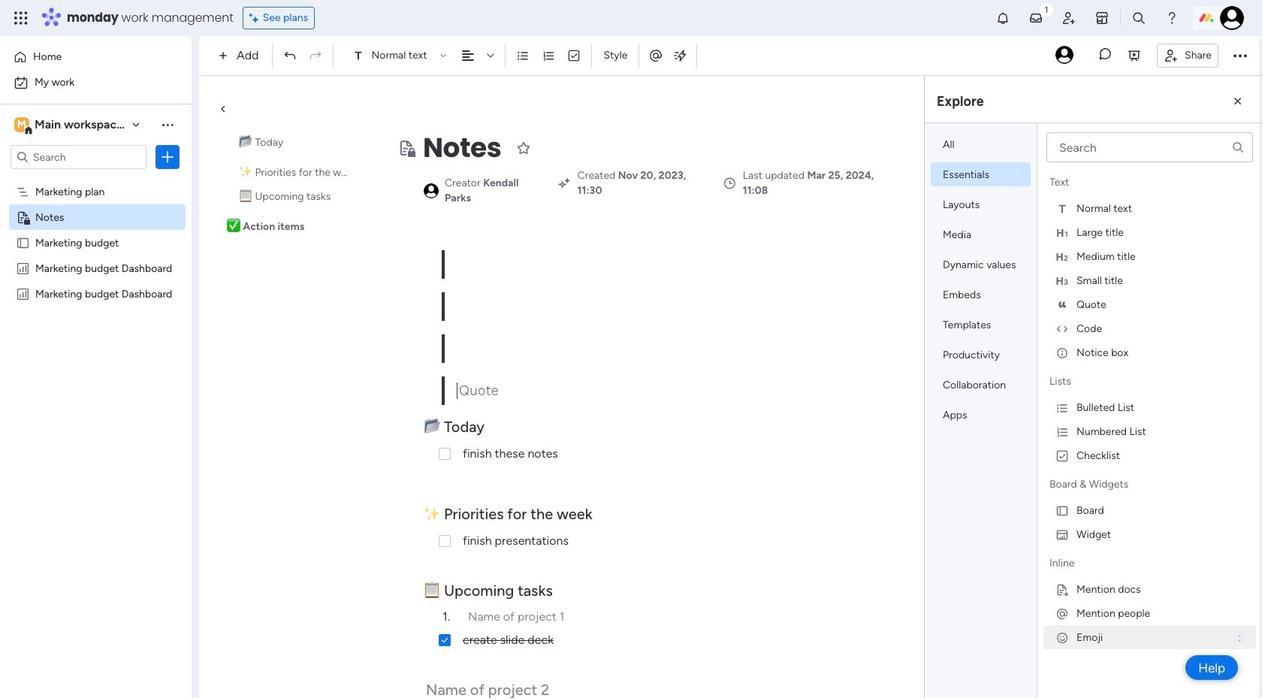 Task type: vqa. For each thing, say whether or not it's contained in the screenshot.
leftmost 📂
no



Task type: describe. For each thing, give the bounding box(es) containing it.
1 vertical spatial option
[[9, 71, 183, 95]]

Search in workspace field
[[32, 148, 125, 166]]

button padding image
[[1231, 94, 1246, 109]]

checklist image
[[568, 49, 581, 62]]

numbered list image
[[542, 49, 556, 62]]

public board image
[[16, 235, 30, 249]]

mention image
[[649, 48, 664, 63]]

private board image
[[397, 139, 416, 157]]

v2 ellipsis image
[[1234, 46, 1247, 65]]

private board image
[[16, 210, 30, 224]]

workspace selection element
[[14, 116, 223, 135]]

1 public dashboard image from the top
[[16, 261, 30, 275]]

update feed image
[[1029, 11, 1044, 26]]

Search search field
[[1047, 132, 1253, 162]]

undo ⌘+z image
[[284, 49, 297, 62]]

0 vertical spatial option
[[9, 45, 183, 69]]

workspace options image
[[160, 117, 175, 132]]

1 image
[[1040, 1, 1053, 18]]

search image
[[1232, 141, 1245, 154]]

add to favorites image
[[516, 140, 532, 155]]



Task type: locate. For each thing, give the bounding box(es) containing it.
list box
[[0, 175, 192, 509]]

workspace image
[[14, 116, 29, 133]]

2 public dashboard image from the top
[[16, 286, 30, 301]]

notifications image
[[996, 11, 1011, 26]]

help image
[[1165, 11, 1180, 26]]

dynamic values image
[[673, 48, 688, 63]]

1 vertical spatial public dashboard image
[[16, 286, 30, 301]]

list item
[[931, 132, 1031, 156], [931, 162, 1031, 186], [931, 192, 1031, 216], [1044, 196, 1256, 220], [1044, 220, 1256, 244], [931, 222, 1031, 246], [1044, 244, 1256, 268], [931, 252, 1031, 277], [1044, 268, 1256, 292], [931, 283, 1031, 307], [1044, 292, 1256, 316], [931, 313, 1031, 337], [1044, 316, 1256, 340], [1044, 340, 1256, 364], [931, 343, 1031, 367], [931, 373, 1031, 397], [1044, 395, 1256, 419], [931, 403, 1031, 427], [1044, 419, 1256, 443], [1044, 443, 1256, 467], [1044, 498, 1256, 522], [1044, 522, 1256, 546], [1044, 577, 1256, 601], [1044, 601, 1256, 625], [1044, 625, 1256, 649]]

kendall parks image
[[1220, 6, 1244, 30]]

select product image
[[14, 11, 29, 26]]

public dashboard image
[[16, 261, 30, 275], [16, 286, 30, 301]]

None field
[[419, 128, 505, 168]]

board activity image
[[1056, 45, 1074, 63]]

options image
[[160, 150, 175, 165]]

option
[[9, 45, 183, 69], [9, 71, 183, 95], [0, 178, 192, 181]]

see plans image
[[249, 10, 263, 26]]

None search field
[[1047, 132, 1253, 162]]

invite members image
[[1062, 11, 1077, 26]]

monday marketplace image
[[1095, 11, 1110, 26]]

0 vertical spatial public dashboard image
[[16, 261, 30, 275]]

bulleted list image
[[517, 49, 530, 62]]

search everything image
[[1132, 11, 1147, 26]]

2 vertical spatial option
[[0, 178, 192, 181]]



